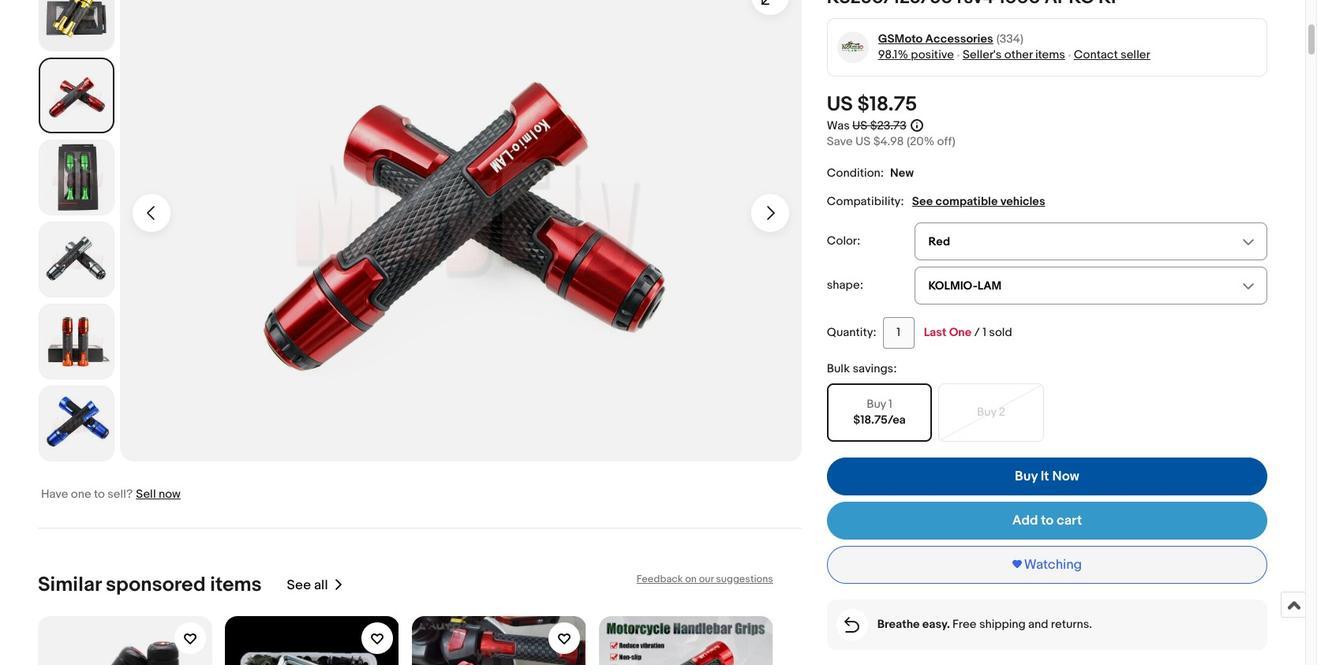 Task type: vqa. For each thing, say whether or not it's contained in the screenshot.
the Accessories
yes



Task type: describe. For each thing, give the bounding box(es) containing it.
last
[[924, 325, 946, 340]]

savings:
[[853, 361, 897, 376]]

save
[[827, 134, 853, 149]]

see all link
[[287, 573, 344, 597]]

with details__icon image
[[845, 617, 860, 633]]

buy for it
[[1015, 469, 1038, 484]]

all
[[314, 577, 328, 593]]

see compatible vehicles
[[912, 194, 1045, 209]]

have
[[41, 487, 68, 502]]

sponsored
[[106, 573, 206, 597]]

Quantity: text field
[[883, 317, 914, 349]]

buy 1 $18.75/ea
[[853, 397, 906, 427]]

(20%
[[907, 134, 934, 149]]

see for see compatible vehicles
[[912, 194, 933, 209]]

contact
[[1074, 47, 1118, 62]]

seller's other items
[[963, 47, 1065, 62]]

free
[[953, 617, 977, 632]]

items for seller's other items
[[1035, 47, 1065, 62]]

new
[[890, 165, 914, 180]]

it
[[1041, 469, 1049, 484]]

feedback on our suggestions link
[[637, 573, 773, 585]]

buy 2
[[977, 405, 1005, 420]]

similar sponsored items
[[38, 573, 262, 597]]

vehicles
[[1000, 194, 1045, 209]]

buy it now link
[[827, 457, 1267, 495]]

2
[[999, 405, 1005, 420]]

contact seller link
[[1074, 47, 1150, 62]]

picture 12 of 17 image
[[39, 0, 114, 50]]

us for was
[[852, 118, 867, 133]]

quantity:
[[827, 325, 876, 340]]

feedback on our suggestions
[[637, 573, 773, 585]]

compatible
[[936, 194, 998, 209]]

bulk savings:
[[827, 361, 897, 376]]

on
[[685, 573, 697, 585]]

1 vertical spatial to
[[1041, 513, 1054, 529]]

condition:
[[827, 165, 884, 180]]

98.1% positive
[[878, 47, 954, 62]]

cart
[[1057, 513, 1082, 529]]

now
[[159, 487, 181, 502]]

seller's other items link
[[963, 47, 1065, 62]]

off)
[[937, 134, 956, 149]]

sell now link
[[136, 487, 181, 502]]

gsmoto accessories link
[[878, 31, 993, 47]]

buy for 2
[[977, 405, 996, 420]]

see all
[[287, 577, 328, 593]]

picture 16 of 17 image
[[39, 304, 114, 379]]

similar
[[38, 573, 101, 597]]

1 inside buy 1 $18.75/ea
[[889, 397, 892, 412]]

accessories
[[925, 31, 993, 46]]

gsmoto
[[878, 31, 923, 46]]

returns.
[[1051, 617, 1092, 632]]

bulk
[[827, 361, 850, 376]]

shipping
[[979, 617, 1026, 632]]

gsmoto accessories (334)
[[878, 31, 1023, 46]]

$4.98
[[873, 134, 904, 149]]

shape
[[827, 278, 860, 293]]



Task type: locate. For each thing, give the bounding box(es) containing it.
buy inside button
[[977, 405, 996, 420]]

to left cart
[[1041, 513, 1054, 529]]

picture 15 of 17 image
[[39, 222, 114, 297]]

items
[[1035, 47, 1065, 62], [210, 573, 262, 597]]

was us $23.73
[[827, 118, 906, 133]]

$23.73
[[870, 118, 906, 133]]

0 vertical spatial 1
[[983, 325, 986, 340]]

/
[[974, 325, 980, 340]]

0 vertical spatial see
[[912, 194, 933, 209]]

1 right /
[[983, 325, 986, 340]]

0 horizontal spatial see
[[287, 577, 311, 593]]

us down was us $23.73
[[855, 134, 871, 149]]

feedback
[[637, 573, 683, 585]]

positive
[[911, 47, 954, 62]]

breathe
[[877, 617, 920, 632]]

color
[[827, 233, 857, 248]]

items left 'see all' text box
[[210, 573, 262, 597]]

and
[[1028, 617, 1048, 632]]

buy
[[867, 397, 886, 412], [977, 405, 996, 420], [1015, 469, 1038, 484]]

$18.75/ea
[[853, 413, 906, 427]]

2 horizontal spatial buy
[[1015, 469, 1038, 484]]

see down new
[[912, 194, 933, 209]]

1 vertical spatial us
[[852, 118, 867, 133]]

2 vertical spatial us
[[855, 134, 871, 149]]

seller's
[[963, 47, 1002, 62]]

0 horizontal spatial buy
[[867, 397, 886, 412]]

1
[[983, 325, 986, 340], [889, 397, 892, 412]]

now
[[1052, 469, 1079, 484]]

picture 17 of 17 image
[[39, 386, 114, 461]]

1 horizontal spatial buy
[[977, 405, 996, 420]]

add to cart
[[1012, 513, 1082, 529]]

1 horizontal spatial 1
[[983, 325, 986, 340]]

us for save
[[855, 134, 871, 149]]

us right the was
[[852, 118, 867, 133]]

$18.75
[[857, 92, 917, 117]]

add
[[1012, 513, 1038, 529]]

to right one
[[94, 487, 105, 502]]

sold
[[989, 325, 1012, 340]]

sell
[[136, 487, 156, 502]]

one
[[949, 325, 972, 340]]

have one to sell? sell now
[[41, 487, 181, 502]]

(334)
[[996, 31, 1023, 46]]

1 vertical spatial items
[[210, 573, 262, 597]]

buy for 1
[[867, 397, 886, 412]]

us $18.75
[[827, 92, 917, 117]]

to
[[94, 487, 105, 502], [1041, 513, 1054, 529]]

0 horizontal spatial items
[[210, 573, 262, 597]]

easy.
[[922, 617, 950, 632]]

picture 14 of 17 image
[[39, 140, 114, 214]]

buy left it
[[1015, 469, 1038, 484]]

1 vertical spatial see
[[287, 577, 311, 593]]

see left all at the bottom left
[[287, 577, 311, 593]]

buy it now
[[1015, 469, 1079, 484]]

picture 13 of 17 image
[[40, 59, 113, 132]]

us
[[827, 92, 853, 117], [852, 118, 867, 133], [855, 134, 871, 149]]

0 horizontal spatial to
[[94, 487, 105, 502]]

1 horizontal spatial see
[[912, 194, 933, 209]]

items right other
[[1035, 47, 1065, 62]]

other
[[1004, 47, 1033, 62]]

buy up the $18.75/ea
[[867, 397, 886, 412]]

one
[[71, 487, 91, 502]]

seller
[[1121, 47, 1150, 62]]

1 up the $18.75/ea
[[889, 397, 892, 412]]

motorcycle 7/8" hand grips handle bar for gpr125 rs250/125/50 rsv4 1000 aprc rf - picture 13 of 17 image
[[121, 0, 802, 461]]

see for see all
[[287, 577, 311, 593]]

see compatible vehicles link
[[912, 194, 1045, 209]]

breathe easy. free shipping and returns.
[[877, 617, 1092, 632]]

1 horizontal spatial to
[[1041, 513, 1054, 529]]

see
[[912, 194, 933, 209], [287, 577, 311, 593]]

98.1% positive link
[[878, 47, 954, 62]]

0 horizontal spatial 1
[[889, 397, 892, 412]]

condition: new
[[827, 165, 914, 180]]

sell?
[[107, 487, 133, 502]]

last one / 1 sold
[[924, 325, 1012, 340]]

See all text field
[[287, 577, 328, 593]]

save us $4.98 (20% off)
[[827, 134, 956, 149]]

1 vertical spatial 1
[[889, 397, 892, 412]]

watching button
[[827, 546, 1267, 584]]

was
[[827, 118, 850, 133]]

suggestions
[[716, 573, 773, 585]]

0 vertical spatial to
[[94, 487, 105, 502]]

contact seller
[[1074, 47, 1150, 62]]

buy 2 button
[[938, 383, 1044, 442]]

buy left 2
[[977, 405, 996, 420]]

us up the was
[[827, 92, 853, 117]]

98.1%
[[878, 47, 908, 62]]

0 vertical spatial us
[[827, 92, 853, 117]]

watching
[[1024, 557, 1082, 573]]

add to cart link
[[827, 502, 1267, 540]]

items for similar sponsored items
[[210, 573, 262, 597]]

buy inside buy 1 $18.75/ea
[[867, 397, 886, 412]]

0 vertical spatial items
[[1035, 47, 1065, 62]]

our
[[699, 573, 714, 585]]

gsmoto accessories image
[[837, 31, 869, 63]]

1 horizontal spatial items
[[1035, 47, 1065, 62]]

compatibility:
[[827, 194, 904, 209]]



